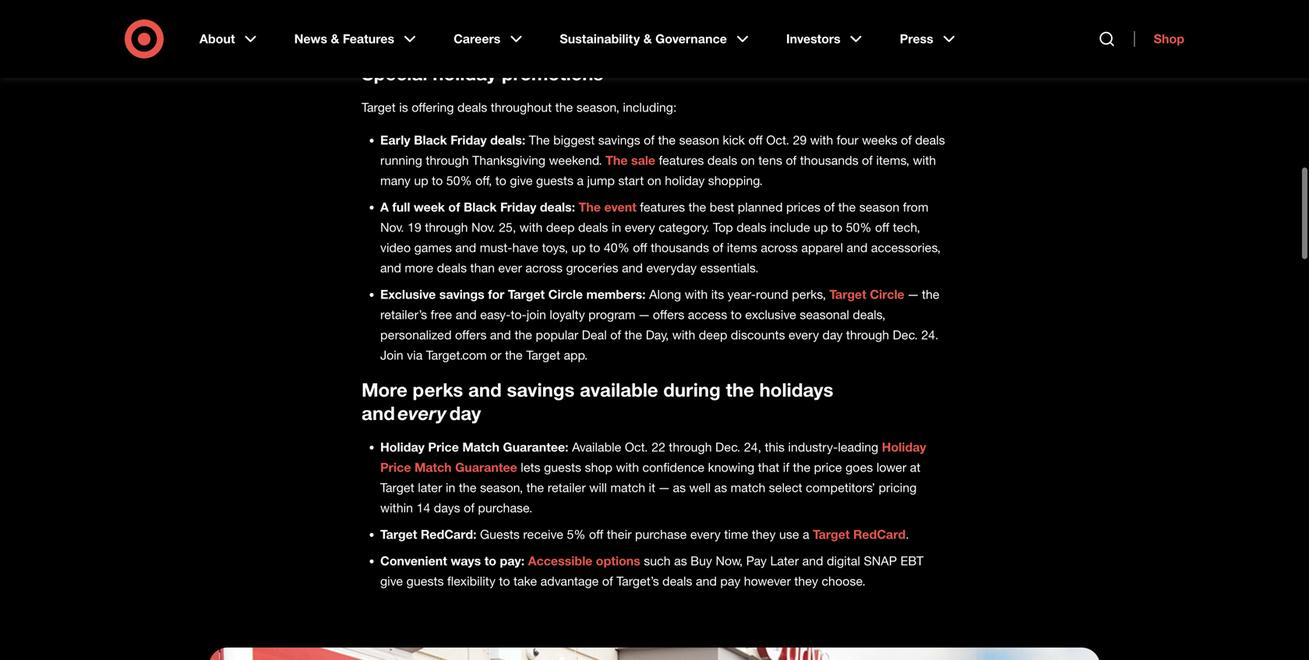 Task type: locate. For each thing, give the bounding box(es) containing it.
shop
[[385, 11, 413, 26], [585, 460, 613, 475]]

1 horizontal spatial can
[[402, 31, 423, 46]]

holiday down the maximize at left
[[433, 62, 497, 85]]

can down the with
[[362, 11, 382, 26]]

target inside — the retailer's free and easy-to-join loyalty program — offers access to exclusive seasonal deals, personalized offers and the popular deal of the day, with deep discounts every day through dec. 24. join via target.com or the target app.
[[526, 348, 560, 363]]

guests inside "lets guests shop with confidence knowing that if the price goes lower at target later in the season, the retailer will match it — as well as match select competitors' pricing within 14 days of purchase."
[[544, 460, 581, 475]]

0 vertical spatial across
[[761, 240, 798, 255]]

2 vertical spatial savings
[[507, 378, 575, 401]]

0 horizontal spatial deals,
[[494, 0, 527, 6]]

feel
[[558, 11, 578, 26]]

thousands inside features the best planned prices of the season from nov. 19 through nov. 25, with deep deals in every category. top deals include up to 50% off tech, video games and must-have toys, up to 40% off thousands of items across apparel and accessories, and more deals than ever across groceries and everyday essentials.
[[651, 240, 709, 255]]

2 nov. from the left
[[472, 220, 495, 235]]

on inside with target's incredible deals, everyday low prices, fast and free same-day services and more, guests can shop at their convenience and feel confident they're always getting the best value. read on for ways guests can maximize their holiday budgets.
[[878, 11, 892, 26]]

with inside the biggest savings of the season kick off oct. 29 with four weeks of deals running through thanksgiving weekend.
[[810, 132, 833, 148]]

1 horizontal spatial thousands
[[800, 153, 859, 168]]

0 vertical spatial season
[[679, 132, 719, 148]]

match up guarantee
[[462, 440, 500, 455]]

best up top
[[710, 200, 734, 215]]

1 vertical spatial thousands
[[651, 240, 709, 255]]

0 horizontal spatial for
[[488, 287, 504, 302]]

1 vertical spatial season
[[860, 200, 900, 215]]

target circle link
[[830, 287, 905, 302]]

days
[[434, 500, 460, 516]]

holiday for holiday price match guarantee: available oct. 22 through dec. 24, this industry-leading
[[380, 440, 425, 455]]

0 horizontal spatial the
[[529, 132, 550, 148]]

goes
[[846, 460, 873, 475]]

holidays
[[760, 378, 834, 401]]

— right the target circle link
[[908, 287, 919, 302]]

0 vertical spatial target's
[[390, 0, 432, 6]]

in right the later
[[446, 480, 455, 495]]

offers down "along"
[[653, 307, 685, 322]]

will
[[589, 480, 607, 495]]

a left jump
[[577, 173, 584, 188]]

later
[[418, 480, 442, 495]]

1 horizontal spatial match
[[462, 440, 500, 455]]

0 horizontal spatial best
[[710, 200, 734, 215]]

1 horizontal spatial deals,
[[853, 307, 886, 322]]

0 horizontal spatial season
[[679, 132, 719, 148]]

their
[[431, 11, 455, 26], [482, 31, 507, 46], [607, 527, 632, 542]]

1 vertical spatial —
[[639, 307, 650, 322]]

careers
[[454, 31, 501, 46]]

the inside the biggest savings of the season kick off oct. 29 with four weeks of deals running through thanksgiving weekend.
[[658, 132, 676, 148]]

guests inside features deals on tens of thousands of items, with many up to 50% off, to give guests a jump start on holiday shopping.
[[536, 173, 574, 188]]

offers
[[653, 307, 685, 322], [455, 327, 487, 343]]

price for holiday price match guarantee
[[380, 460, 411, 475]]

lets
[[521, 460, 541, 475]]

to down the year-
[[731, 307, 742, 322]]

up inside features deals on tens of thousands of items, with many up to 50% off, to give guests a jump start on holiday shopping.
[[414, 173, 428, 188]]

0 horizontal spatial 50%
[[446, 173, 472, 188]]

1 vertical spatial ways
[[451, 553, 481, 569]]

retailer's
[[380, 307, 427, 322]]

of inside such as buy now, pay later and digital snap ebt give guests flexibility to take advantage of target's deals and pay however they choose.
[[602, 574, 613, 589]]

50% inside features deals on tens of thousands of items, with many up to 50% off, to give guests a jump start on holiday shopping.
[[446, 173, 472, 188]]

features deals on tens of thousands of items, with many up to 50% off, to give guests a jump start on holiday shopping.
[[380, 153, 936, 188]]

the biggest savings of the season kick off oct. 29 with four weeks of deals running through thanksgiving weekend.
[[380, 132, 945, 168]]

the sale
[[606, 153, 655, 168]]

pricing
[[879, 480, 917, 495]]

2 horizontal spatial day
[[823, 327, 843, 343]]

through
[[426, 153, 469, 168], [425, 220, 468, 235], [846, 327, 889, 343], [669, 440, 712, 455]]

deep inside — the retailer's free and easy-to-join loyalty program — offers access to exclusive seasonal deals, personalized offers and the popular deal of the day, with deep discounts every day through dec. 24. join via target.com or the target app.
[[699, 327, 728, 343]]

price inside holiday price match guarantee
[[380, 460, 411, 475]]

ways inside with target's incredible deals, everyday low prices, fast and free same-day services and more, guests can shop at their convenience and feel confident they're always getting the best value. read on for ways guests can maximize their holiday budgets.
[[914, 11, 942, 26]]

the for sale
[[606, 153, 628, 168]]

guests up retailer
[[544, 460, 581, 475]]

give inside features deals on tens of thousands of items, with many up to 50% off, to give guests a jump start on holiday shopping.
[[510, 173, 533, 188]]

match left it
[[611, 480, 645, 495]]

0 vertical spatial everyday
[[530, 0, 581, 6]]

2 holiday from the left
[[882, 440, 926, 455]]

later
[[770, 553, 799, 569]]

0 horizontal spatial shop
[[385, 11, 413, 26]]

choose.
[[822, 574, 866, 589]]

the inside with target's incredible deals, everyday low prices, fast and free same-day services and more, guests can shop at their convenience and feel confident they're always getting the best value. read on for ways guests can maximize their holiday budgets.
[[761, 11, 778, 26]]

target redcard: guests receive 5% off their purchase every time they use a target redcard .
[[380, 527, 909, 542]]

the up start
[[606, 153, 628, 168]]

0 vertical spatial features
[[659, 153, 704, 168]]

holiday price match guarantee link
[[380, 440, 926, 475]]

features the best planned prices of the season from nov. 19 through nov. 25, with deep deals in every category. top deals include up to 50% off tech, video games and must-have toys, up to 40% off thousands of items across apparel and accessories, and more deals than ever across groceries and everyday essentials.
[[380, 200, 941, 275]]

deep down "access" at the top
[[699, 327, 728, 343]]

convenient
[[380, 553, 447, 569]]

1 vertical spatial holiday
[[433, 62, 497, 85]]

1 horizontal spatial oct.
[[766, 132, 789, 148]]

0 vertical spatial oct.
[[766, 132, 789, 148]]

they left use
[[752, 527, 776, 542]]

across down include
[[761, 240, 798, 255]]

season, inside "lets guests shop with confidence knowing that if the price goes lower at target later in the season, the retailer will match it — as well as match select competitors' pricing within 14 days of purchase."
[[480, 480, 523, 495]]

0 vertical spatial give
[[510, 173, 533, 188]]

1 vertical spatial day
[[823, 327, 843, 343]]

off right 40% at the top left of page
[[633, 240, 647, 255]]

the left 'biggest'
[[529, 132, 550, 148]]

1 vertical spatial season,
[[480, 480, 523, 495]]

2 match from the left
[[731, 480, 766, 495]]

0 horizontal spatial a
[[577, 173, 584, 188]]

& for features
[[331, 31, 339, 46]]

off right kick
[[749, 132, 763, 148]]

including:
[[623, 100, 677, 115]]

with left its
[[685, 287, 708, 302]]

and left the feel
[[533, 11, 554, 26]]

0 vertical spatial deals:
[[490, 132, 526, 148]]

at inside "lets guests shop with confidence knowing that if the price goes lower at target later in the season, the retailer will match it — as well as match select competitors' pricing within 14 days of purchase."
[[910, 460, 921, 475]]

1 nov. from the left
[[380, 220, 404, 235]]

0 horizontal spatial they
[[752, 527, 776, 542]]

friday up 25,
[[500, 200, 537, 215]]

sale
[[631, 153, 655, 168]]

news
[[294, 31, 327, 46]]

shopping.
[[708, 173, 763, 188]]

0 vertical spatial ways
[[914, 11, 942, 26]]

2 horizontal spatial up
[[814, 220, 828, 235]]

1 vertical spatial best
[[710, 200, 734, 215]]

of inside — the retailer's free and easy-to-join loyalty program — offers access to exclusive seasonal deals, personalized offers and the popular deal of the day, with deep discounts every day through dec. 24. join via target.com or the target app.
[[610, 327, 621, 343]]

on
[[878, 11, 892, 26], [741, 153, 755, 168], [647, 173, 662, 188]]

the for biggest
[[529, 132, 550, 148]]

however
[[744, 574, 791, 589]]

the up 'biggest'
[[555, 100, 573, 115]]

0 horizontal spatial nov.
[[380, 220, 404, 235]]

deals inside such as buy now, pay later and digital snap ebt give guests flexibility to take advantage of target's deals and pay however they choose.
[[663, 574, 692, 589]]

1 vertical spatial in
[[446, 480, 455, 495]]

deals, down the target circle link
[[853, 307, 886, 322]]

investors link
[[775, 19, 877, 59]]

at inside with target's incredible deals, everyday low prices, fast and free same-day services and more, guests can shop at their convenience and feel confident they're always getting the best value. read on for ways guests can maximize their holiday budgets.
[[417, 11, 427, 26]]

1 & from the left
[[331, 31, 339, 46]]

features inside features the best planned prices of the season from nov. 19 through nov. 25, with deep deals in every category. top deals include up to 50% off tech, video games and must-have toys, up to 40% off thousands of items across apparel and accessories, and more deals than ever across groceries and everyday essentials.
[[640, 200, 685, 215]]

0 vertical spatial price
[[428, 440, 459, 455]]

1 holiday from the left
[[380, 440, 425, 455]]

everyday up "along"
[[646, 260, 697, 275]]

match down knowing
[[731, 480, 766, 495]]

in inside features the best planned prices of the season from nov. 19 through nov. 25, with deep deals in every category. top deals include up to 50% off tech, video games and must-have toys, up to 40% off thousands of items across apparel and accessories, and more deals than ever across groceries and everyday essentials.
[[612, 220, 621, 235]]

of right "prices"
[[824, 200, 835, 215]]

deals down planned
[[737, 220, 767, 235]]

2 vertical spatial up
[[572, 240, 586, 255]]

features inside features deals on tens of thousands of items, with many up to 50% off, to give guests a jump start on holiday shopping.
[[659, 153, 704, 168]]

season, up purchase.
[[480, 480, 523, 495]]

2 circle from the left
[[870, 287, 905, 302]]

1 horizontal spatial deep
[[699, 327, 728, 343]]

target redcard link
[[813, 527, 906, 542]]

40%
[[604, 240, 630, 255]]

loyalty
[[550, 307, 585, 322]]

0 horizontal spatial &
[[331, 31, 339, 46]]

to left take
[[499, 574, 510, 589]]

0 horizontal spatial give
[[380, 574, 403, 589]]

the inside the more perks and savings available during the holidays and
[[726, 378, 754, 401]]

dec. up knowing
[[715, 440, 741, 455]]

deals: up toys,
[[540, 200, 575, 215]]

free up always
[[696, 0, 717, 6]]

to-
[[511, 307, 527, 322]]

use
[[779, 527, 799, 542]]

0 vertical spatial shop
[[385, 11, 413, 26]]

the up features deals on tens of thousands of items, with many up to 50% off, to give guests a jump start on holiday shopping.
[[658, 132, 676, 148]]

1 vertical spatial black
[[464, 200, 497, 215]]

the
[[529, 132, 550, 148], [606, 153, 628, 168], [579, 200, 601, 215]]

1 vertical spatial give
[[380, 574, 403, 589]]

—
[[908, 287, 919, 302], [639, 307, 650, 322], [659, 480, 669, 495]]

ways up press
[[914, 11, 942, 26]]

0 vertical spatial free
[[696, 0, 717, 6]]

0 vertical spatial for
[[896, 11, 910, 26]]

offers up target.com
[[455, 327, 487, 343]]

deals, inside — the retailer's free and easy-to-join loyalty program — offers access to exclusive seasonal deals, personalized offers and the popular deal of the day, with deep discounts every day through dec. 24. join via target.com or the target app.
[[853, 307, 886, 322]]

as
[[673, 480, 686, 495], [714, 480, 727, 495], [674, 553, 687, 569]]

1 horizontal spatial savings
[[507, 378, 575, 401]]

on left 'tens' in the right of the page
[[741, 153, 755, 168]]

deals down kick
[[708, 153, 737, 168]]

2 horizontal spatial on
[[878, 11, 892, 26]]

shop
[[1154, 31, 1185, 46]]

deals, up convenience
[[494, 0, 527, 6]]

savings down than
[[439, 287, 485, 302]]

2 & from the left
[[644, 31, 652, 46]]

target down within
[[380, 527, 417, 542]]

perks
[[413, 378, 463, 401]]

day down perks
[[449, 402, 481, 424]]

along
[[649, 287, 681, 302]]

and up than
[[455, 240, 476, 255]]

target down popular
[[526, 348, 560, 363]]

about
[[200, 31, 235, 46]]

the up the 24. at the right of page
[[922, 287, 940, 302]]

price
[[428, 440, 459, 455], [380, 460, 411, 475]]

oct. left '22'
[[625, 440, 648, 455]]

1 vertical spatial oct.
[[625, 440, 648, 455]]

popular
[[536, 327, 578, 343]]

at
[[417, 11, 427, 26], [910, 460, 921, 475]]

accessible options link
[[528, 553, 640, 569]]

22
[[652, 440, 665, 455]]

their down convenience
[[482, 31, 507, 46]]

with
[[810, 132, 833, 148], [913, 153, 936, 168], [520, 220, 543, 235], [685, 287, 708, 302], [672, 327, 695, 343], [616, 460, 639, 475]]

of right days
[[464, 500, 475, 516]]

1 vertical spatial features
[[640, 200, 685, 215]]

with up have
[[520, 220, 543, 235]]

best down services
[[782, 11, 806, 26]]

every inside features the best planned prices of the season from nov. 19 through nov. 25, with deep deals in every category. top deals include up to 50% off tech, video games and must-have toys, up to 40% off thousands of items across apparel and accessories, and more deals than ever across groceries and everyday essentials.
[[625, 220, 655, 235]]

investors
[[786, 31, 841, 46]]

within
[[380, 500, 413, 516]]

1 horizontal spatial dec.
[[893, 327, 918, 343]]

at right lower
[[910, 460, 921, 475]]

0 horizontal spatial match
[[415, 460, 452, 475]]

1 horizontal spatial friday
[[500, 200, 537, 215]]

match
[[462, 440, 500, 455], [415, 460, 452, 475]]

1 vertical spatial everyday
[[646, 260, 697, 275]]

season inside the biggest savings of the season kick off oct. 29 with four weeks of deals running through thanksgiving weekend.
[[679, 132, 719, 148]]

0 vertical spatial holiday
[[511, 31, 550, 46]]

through down the target circle link
[[846, 327, 889, 343]]

0 horizontal spatial up
[[414, 173, 428, 188]]

can up special in the top left of the page
[[402, 31, 423, 46]]

friday
[[451, 132, 487, 148], [500, 200, 537, 215]]

thousands down category. in the right top of the page
[[651, 240, 709, 255]]

2 vertical spatial their
[[607, 527, 632, 542]]

50% left the tech,
[[846, 220, 872, 235]]

fast
[[647, 0, 668, 6]]

1 horizontal spatial give
[[510, 173, 533, 188]]

day
[[756, 0, 776, 6], [823, 327, 843, 343], [449, 402, 481, 424]]

1 vertical spatial deals,
[[853, 307, 886, 322]]

off left the tech,
[[875, 220, 890, 235]]

options
[[596, 553, 640, 569]]

savings down app.
[[507, 378, 575, 401]]

0 vertical spatial in
[[612, 220, 621, 235]]

maximize
[[426, 31, 479, 46]]

to
[[432, 173, 443, 188], [496, 173, 507, 188], [832, 220, 843, 235], [589, 240, 600, 255], [731, 307, 742, 322], [485, 553, 496, 569], [499, 574, 510, 589]]

of down program
[[610, 327, 621, 343]]

through inside features the best planned prices of the season from nov. 19 through nov. 25, with deep deals in every category. top deals include up to 50% off tech, video games and must-have toys, up to 40% off thousands of items across apparel and accessories, and more deals than ever across groceries and everyday essentials.
[[425, 220, 468, 235]]

0 horizontal spatial season,
[[480, 480, 523, 495]]

friday up off,
[[451, 132, 487, 148]]

0 vertical spatial deals,
[[494, 0, 527, 6]]

1 vertical spatial a
[[803, 527, 809, 542]]

thousands
[[800, 153, 859, 168], [651, 240, 709, 255]]

everyday inside with target's incredible deals, everyday low prices, fast and free same-day services and more, guests can shop at their convenience and feel confident they're always getting the best value. read on for ways guests can maximize their holiday budgets.
[[530, 0, 581, 6]]

confident
[[581, 11, 634, 26]]

more,
[[854, 0, 886, 6]]

1 horizontal spatial season
[[860, 200, 900, 215]]

thousands inside features deals on tens of thousands of items, with many up to 50% off, to give guests a jump start on holiday shopping.
[[800, 153, 859, 168]]

shop inside "lets guests shop with confidence knowing that if the price goes lower at target later in the season, the retailer will match it — as well as match select competitors' pricing within 14 days of purchase."
[[585, 460, 613, 475]]

deals:
[[490, 132, 526, 148], [540, 200, 575, 215]]

0 horizontal spatial friday
[[451, 132, 487, 148]]

now,
[[716, 553, 743, 569]]

or
[[490, 348, 502, 363]]

target's right the with
[[390, 0, 432, 6]]

to up week
[[432, 173, 443, 188]]

holiday down the biggest savings of the season kick off oct. 29 with four weeks of deals running through thanksgiving weekend.
[[665, 173, 705, 188]]

competitors'
[[806, 480, 875, 495]]

target left is
[[362, 100, 396, 115]]

2 vertical spatial holiday
[[665, 173, 705, 188]]

via
[[407, 348, 423, 363]]

advantage
[[541, 574, 599, 589]]

exclusive
[[380, 287, 436, 302]]

off
[[749, 132, 763, 148], [875, 220, 890, 235], [633, 240, 647, 255], [589, 527, 603, 542]]

2 horizontal spatial their
[[607, 527, 632, 542]]

holiday up promotions
[[511, 31, 550, 46]]

through inside — the retailer's free and easy-to-join loyalty program — offers access to exclusive seasonal deals, personalized offers and the popular deal of the day, with deep discounts every day through dec. 24. join via target.com or the target app.
[[846, 327, 889, 343]]

incredible
[[436, 0, 490, 6]]

1 vertical spatial for
[[488, 287, 504, 302]]

kick
[[723, 132, 745, 148]]

season, up 'biggest'
[[577, 100, 620, 115]]

0 vertical spatial match
[[462, 440, 500, 455]]

features up category. in the right top of the page
[[640, 200, 685, 215]]

for inside with target's incredible deals, everyday low prices, fast and free same-day services and more, guests can shop at their convenience and feel confident they're always getting the best value. read on for ways guests can maximize their holiday budgets.
[[896, 11, 910, 26]]

1 horizontal spatial at
[[910, 460, 921, 475]]

& inside sustainability & governance link
[[644, 31, 652, 46]]

black down offering
[[414, 132, 447, 148]]

the inside the biggest savings of the season kick off oct. 29 with four weeks of deals running through thanksgiving weekend.
[[529, 132, 550, 148]]

day up "getting"
[[756, 0, 776, 6]]

give down thanksgiving
[[510, 173, 533, 188]]

1 horizontal spatial —
[[659, 480, 669, 495]]

1 vertical spatial offers
[[455, 327, 487, 343]]

savings inside the biggest savings of the season kick off oct. 29 with four weeks of deals running through thanksgiving weekend.
[[598, 132, 640, 148]]

5%
[[567, 527, 586, 542]]

to inside such as buy now, pay later and digital snap ebt give guests flexibility to take advantage of target's deals and pay however they choose.
[[499, 574, 510, 589]]

circle down accessories, in the top right of the page
[[870, 287, 905, 302]]

in
[[612, 220, 621, 235], [446, 480, 455, 495]]

and left easy-
[[456, 307, 477, 322]]

25,
[[499, 220, 516, 235]]

match inside holiday price match guarantee
[[415, 460, 452, 475]]

1 vertical spatial 50%
[[846, 220, 872, 235]]

they
[[752, 527, 776, 542], [794, 574, 818, 589]]

the right 'if'
[[793, 460, 811, 475]]

the down jump
[[579, 200, 601, 215]]

season up the tech,
[[860, 200, 900, 215]]

0 horizontal spatial free
[[431, 307, 452, 322]]

nov. up must-
[[472, 220, 495, 235]]

1 vertical spatial deals:
[[540, 200, 575, 215]]

guests down "convenient"
[[407, 574, 444, 589]]

— down exclusive savings for target circle members: along with its year-round perks, target circle
[[639, 307, 650, 322]]

their up the maximize at left
[[431, 11, 455, 26]]

lower
[[877, 460, 907, 475]]

1 vertical spatial at
[[910, 460, 921, 475]]

oct. inside the biggest savings of the season kick off oct. 29 with four weeks of deals running through thanksgiving weekend.
[[766, 132, 789, 148]]

read
[[845, 11, 875, 26]]

and up or
[[490, 327, 511, 343]]

off right 5%
[[589, 527, 603, 542]]

the right "getting"
[[761, 11, 778, 26]]

1 horizontal spatial circle
[[870, 287, 905, 302]]

1 horizontal spatial holiday
[[511, 31, 550, 46]]

target up digital
[[813, 527, 850, 542]]

free up personalized
[[431, 307, 452, 322]]

savings up 'the sale' link
[[598, 132, 640, 148]]

across
[[761, 240, 798, 255], [526, 260, 563, 275]]

items,
[[876, 153, 910, 168]]

& inside news & features link
[[331, 31, 339, 46]]

1 vertical spatial shop
[[585, 460, 613, 475]]

round
[[756, 287, 789, 302]]

flexibility
[[447, 574, 496, 589]]

for up easy-
[[488, 287, 504, 302]]

1 vertical spatial target's
[[617, 574, 659, 589]]

and down 40% at the top left of page
[[622, 260, 643, 275]]

free inside — the retailer's free and easy-to-join loyalty program — offers access to exclusive seasonal deals, personalized offers and the popular deal of the day, with deep discounts every day through dec. 24. join via target.com or the target app.
[[431, 307, 452, 322]]

ways up flexibility on the left of page
[[451, 553, 481, 569]]

holiday inside holiday price match guarantee
[[882, 440, 926, 455]]

1 vertical spatial price
[[380, 460, 411, 475]]

2 horizontal spatial holiday
[[665, 173, 705, 188]]

circle
[[548, 287, 583, 302], [870, 287, 905, 302]]

1 horizontal spatial season,
[[577, 100, 620, 115]]

tens
[[758, 153, 782, 168]]

with inside features deals on tens of thousands of items, with many up to 50% off, to give guests a jump start on holiday shopping.
[[913, 153, 936, 168]]

0 vertical spatial thousands
[[800, 153, 859, 168]]

a
[[577, 173, 584, 188], [803, 527, 809, 542]]

1 vertical spatial match
[[415, 460, 452, 475]]

1 horizontal spatial target's
[[617, 574, 659, 589]]

shop down the with
[[385, 11, 413, 26]]

features right sale
[[659, 153, 704, 168]]

dec. left the 24. at the right of page
[[893, 327, 918, 343]]

1 vertical spatial free
[[431, 307, 452, 322]]

0 horizontal spatial savings
[[439, 287, 485, 302]]

pay:
[[500, 553, 525, 569]]



Task type: vqa. For each thing, say whether or not it's contained in the screenshot.
everyone on the top right
no



Task type: describe. For each thing, give the bounding box(es) containing it.
it
[[649, 480, 656, 495]]

0 horizontal spatial —
[[639, 307, 650, 322]]

off,
[[476, 173, 492, 188]]

news & features
[[294, 31, 394, 46]]

leading
[[838, 440, 879, 455]]

video
[[380, 240, 411, 255]]

always
[[677, 11, 715, 26]]

off inside the biggest savings of the season kick off oct. 29 with four weeks of deals running through thanksgiving weekend.
[[749, 132, 763, 148]]

best inside features the best planned prices of the season from nov. 19 through nov. 25, with deep deals in every category. top deals include up to 50% off tech, video games and must-have toys, up to 40% off thousands of items across apparel and accessories, and more deals than ever across groceries and everyday essentials.
[[710, 200, 734, 215]]

target's inside with target's incredible deals, everyday low prices, fast and free same-day services and more, guests can shop at their convenience and feel confident they're always getting the best value. read on for ways guests can maximize their holiday budgets.
[[390, 0, 432, 6]]

guests down the with
[[362, 31, 399, 46]]

price
[[814, 460, 842, 475]]

0 vertical spatial offers
[[653, 307, 685, 322]]

0 horizontal spatial dec.
[[715, 440, 741, 455]]

0 horizontal spatial ways
[[451, 553, 481, 569]]

features for deals
[[659, 153, 704, 168]]

holiday inside features deals on tens of thousands of items, with many up to 50% off, to give guests a jump start on holiday shopping.
[[665, 173, 705, 188]]

ever
[[498, 260, 522, 275]]

a full week of black friday deals: the event
[[380, 200, 637, 215]]

the up category. in the right top of the page
[[689, 200, 706, 215]]

19
[[408, 220, 421, 235]]

with inside "lets guests shop with confidence knowing that if the price goes lower at target later in the season, the retailer will match it — as well as match select competitors' pricing within 14 days of purchase."
[[616, 460, 639, 475]]

every up buy
[[690, 527, 721, 542]]

to left pay:
[[485, 553, 496, 569]]

they're
[[637, 11, 674, 26]]

features for the
[[640, 200, 685, 215]]

deals down special holiday promotions
[[457, 100, 487, 115]]

of right week
[[448, 200, 460, 215]]

more
[[405, 260, 434, 275]]

weeks
[[862, 132, 898, 148]]

to inside — the retailer's free and easy-to-join loyalty program — offers access to exclusive seasonal deals, personalized offers and the popular deal of the day, with deep discounts every day through dec. 24. join via target.com or the target app.
[[731, 307, 742, 322]]

more
[[362, 378, 408, 401]]

through inside the biggest savings of the season kick off oct. 29 with four weeks of deals running through thanksgiving weekend.
[[426, 153, 469, 168]]

and down more
[[362, 402, 395, 424]]

throughout
[[491, 100, 552, 115]]

with inside features the best planned prices of the season from nov. 19 through nov. 25, with deep deals in every category. top deals include up to 50% off tech, video games and must-have toys, up to 40% off thousands of items across apparel and accessories, and more deals than ever across groceries and everyday essentials.
[[520, 220, 543, 235]]

exclusive
[[745, 307, 796, 322]]

and down or
[[468, 378, 502, 401]]

every inside — the retailer's free and easy-to-join loyalty program — offers access to exclusive seasonal deals, personalized offers and the popular deal of the day, with deep discounts every day through dec. 24. join via target.com or the target app.
[[789, 327, 819, 343]]

the left day,
[[625, 327, 642, 343]]

price for holiday price match guarantee: available oct. 22 through dec. 24, this industry-leading
[[428, 440, 459, 455]]

target's inside such as buy now, pay later and digital snap ebt give guests flexibility to take advantage of target's deals and pay however they choose.
[[617, 574, 659, 589]]

discounts
[[731, 327, 785, 343]]

everyday inside features the best planned prices of the season from nov. 19 through nov. 25, with deep deals in every category. top deals include up to 50% off tech, video games and must-have toys, up to 40% off thousands of items across apparel and accessories, and more deals than ever across groceries and everyday essentials.
[[646, 260, 697, 275]]

news & features link
[[283, 19, 430, 59]]

0 horizontal spatial black
[[414, 132, 447, 148]]

the right "prices"
[[838, 200, 856, 215]]

redcard:
[[421, 527, 477, 542]]

1 horizontal spatial up
[[572, 240, 586, 255]]

match for guarantee:
[[462, 440, 500, 455]]

redcard
[[853, 527, 906, 542]]

services
[[780, 0, 826, 6]]

from
[[903, 200, 929, 215]]

as left well
[[673, 480, 686, 495]]

to right off,
[[496, 173, 507, 188]]

guarantee
[[455, 460, 517, 475]]

2 horizontal spatial —
[[908, 287, 919, 302]]

about link
[[189, 19, 271, 59]]

a inside features deals on tens of thousands of items, with many up to 50% off, to give guests a jump start on holiday shopping.
[[577, 173, 584, 188]]

ebt
[[901, 553, 924, 569]]

target inside "lets guests shop with confidence knowing that if the price goes lower at target later in the season, the retailer will match it — as well as match select competitors' pricing within 14 days of purchase."
[[380, 480, 414, 495]]

toys,
[[542, 240, 568, 255]]

of down weeks
[[862, 153, 873, 168]]

special
[[362, 62, 428, 85]]

this
[[765, 440, 785, 455]]

1 circle from the left
[[548, 287, 583, 302]]

must-
[[480, 240, 512, 255]]

of inside "lets guests shop with confidence knowing that if the price goes lower at target later in the season, the retailer will match it — as well as match select competitors' pricing within 14 days of purchase."
[[464, 500, 475, 516]]

holiday for holiday price match guarantee
[[882, 440, 926, 455]]

1 horizontal spatial the
[[579, 200, 601, 215]]

with inside — the retailer's free and easy-to-join loyalty program — offers access to exclusive seasonal deals, personalized offers and the popular deal of the day, with deep discounts every day through dec. 24. join via target.com or the target app.
[[672, 327, 695, 343]]

target.com
[[426, 348, 487, 363]]

every day
[[398, 402, 481, 424]]

week
[[414, 200, 445, 215]]

0 horizontal spatial their
[[431, 11, 455, 26]]

of up items,
[[901, 132, 912, 148]]

0 vertical spatial friday
[[451, 132, 487, 148]]

digital
[[827, 553, 860, 569]]

essentials.
[[700, 260, 759, 275]]

the down guarantee
[[459, 480, 477, 495]]

they inside such as buy now, pay later and digital snap ebt give guests flexibility to take advantage of target's deals and pay however they choose.
[[794, 574, 818, 589]]

target up seasonal
[[830, 287, 867, 302]]

governance
[[656, 31, 727, 46]]

category.
[[659, 220, 710, 235]]

and right apparel
[[847, 240, 868, 255]]

features
[[343, 31, 394, 46]]

buy
[[691, 553, 712, 569]]

start
[[618, 173, 644, 188]]

four
[[837, 132, 859, 148]]

dec. inside — the retailer's free and easy-to-join loyalty program — offers access to exclusive seasonal deals, personalized offers and the popular deal of the day, with deep discounts every day through dec. 24. join via target.com or the target app.
[[893, 327, 918, 343]]

0 horizontal spatial oct.
[[625, 440, 648, 455]]

guests up press
[[889, 0, 927, 6]]

jump
[[587, 173, 615, 188]]

such
[[644, 553, 671, 569]]

early black friday deals:
[[380, 132, 526, 148]]

1 vertical spatial their
[[482, 31, 507, 46]]

accessories,
[[871, 240, 941, 255]]

app.
[[564, 348, 588, 363]]

1 horizontal spatial across
[[761, 240, 798, 255]]

to up apparel
[[832, 220, 843, 235]]

of down top
[[713, 240, 724, 255]]

access
[[688, 307, 727, 322]]

deals inside features deals on tens of thousands of items, with many up to 50% off, to give guests a jump start on holiday shopping.
[[708, 153, 737, 168]]

industry-
[[788, 440, 838, 455]]

& for governance
[[644, 31, 652, 46]]

perks,
[[792, 287, 826, 302]]

and right later
[[802, 553, 823, 569]]

and up always
[[671, 0, 692, 6]]

the down the to-
[[515, 327, 532, 343]]

free inside with target's incredible deals, everyday low prices, fast and free same-day services and more, guests can shop at their convenience and feel confident they're always getting the best value. read on for ways guests can maximize their holiday budgets.
[[696, 0, 717, 6]]

and down buy
[[696, 574, 717, 589]]

that
[[758, 460, 780, 475]]

and down video
[[380, 260, 401, 275]]

if
[[783, 460, 790, 475]]

1 horizontal spatial black
[[464, 200, 497, 215]]

— inside "lets guests shop with confidence knowing that if the price goes lower at target later in the season, the retailer will match it — as well as match select competitors' pricing within 14 days of purchase."
[[659, 480, 669, 495]]

deep inside features the best planned prices of the season from nov. 19 through nov. 25, with deep deals in every category. top deals include up to 50% off tech, video games and must-have toys, up to 40% off thousands of items across apparel and accessories, and more deals than ever across groceries and everyday essentials.
[[546, 220, 575, 235]]

as right well
[[714, 480, 727, 495]]

the right or
[[505, 348, 523, 363]]

give inside such as buy now, pay later and digital snap ebt give guests flexibility to take advantage of target's deals and pay however they choose.
[[380, 574, 403, 589]]

1 vertical spatial can
[[402, 31, 423, 46]]

of right 'tens' in the right of the page
[[786, 153, 797, 168]]

holiday inside with target's incredible deals, everyday low prices, fast and free same-day services and more, guests can shop at their convenience and feel confident they're always getting the best value. read on for ways guests can maximize their holiday budgets.
[[511, 31, 550, 46]]

value.
[[810, 11, 842, 26]]

season inside features the best planned prices of the season from nov. 19 through nov. 25, with deep deals in every category. top deals include up to 50% off tech, video games and must-have toys, up to 40% off thousands of items across apparel and accessories, and more deals than ever across groceries and everyday essentials.
[[860, 200, 900, 215]]

deals inside the biggest savings of the season kick off oct. 29 with four weeks of deals running through thanksgiving weekend.
[[915, 132, 945, 148]]

1 horizontal spatial deals:
[[540, 200, 575, 215]]

early
[[380, 132, 411, 148]]

the sale link
[[606, 153, 655, 168]]

best inside with target's incredible deals, everyday low prices, fast and free same-day services and more, guests can shop at their convenience and feel confident they're always getting the best value. read on for ways guests can maximize their holiday budgets.
[[782, 11, 806, 26]]

biggest
[[553, 132, 595, 148]]

1 horizontal spatial a
[[803, 527, 809, 542]]

and up value.
[[830, 0, 851, 6]]

50% inside features the best planned prices of the season from nov. 19 through nov. 25, with deep deals in every category. top deals include up to 50% off tech, video games and must-have toys, up to 40% off thousands of items across apparel and accessories, and more deals than ever across groceries and everyday essentials.
[[846, 220, 872, 235]]

0 horizontal spatial holiday
[[433, 62, 497, 85]]

as inside such as buy now, pay later and digital snap ebt give guests flexibility to take advantage of target's deals and pay however they choose.
[[674, 553, 687, 569]]

promotions
[[502, 62, 603, 85]]

snap
[[864, 553, 897, 569]]

deals down 'games'
[[437, 260, 467, 275]]

day inside with target's incredible deals, everyday low prices, fast and free same-day services and more, guests can shop at their convenience and feel confident they're always getting the best value. read on for ways guests can maximize their holiday budgets.
[[756, 0, 776, 6]]

to up groceries
[[589, 240, 600, 255]]

items
[[727, 240, 757, 255]]

guests
[[480, 527, 520, 542]]

1 vertical spatial friday
[[500, 200, 537, 215]]

1 vertical spatial up
[[814, 220, 828, 235]]

0 vertical spatial they
[[752, 527, 776, 542]]

special holiday promotions
[[362, 62, 603, 85]]

receive
[[523, 527, 563, 542]]

budgets.
[[554, 31, 603, 46]]

of up sale
[[644, 132, 655, 148]]

guests inside such as buy now, pay later and digital snap ebt give guests flexibility to take advantage of target's deals and pay however they choose.
[[407, 574, 444, 589]]

holiday price match guarantee: available oct. 22 through dec. 24, this industry-leading
[[380, 440, 882, 455]]

planned
[[738, 200, 783, 215]]

deals down the event link
[[578, 220, 608, 235]]

1 vertical spatial savings
[[439, 287, 485, 302]]

its
[[711, 287, 724, 302]]

guarantee:
[[503, 440, 569, 455]]

1 vertical spatial on
[[741, 153, 755, 168]]

0 horizontal spatial can
[[362, 11, 382, 26]]

1 match from the left
[[611, 480, 645, 495]]

the down lets
[[527, 480, 544, 495]]

2 vertical spatial day
[[449, 402, 481, 424]]

than
[[470, 260, 495, 275]]

purchase
[[635, 527, 687, 542]]

pay
[[720, 574, 741, 589]]

0 horizontal spatial across
[[526, 260, 563, 275]]

shop inside with target's incredible deals, everyday low prices, fast and free same-day services and more, guests can shop at their convenience and feel confident they're always getting the best value. read on for ways guests can maximize their holiday budgets.
[[385, 11, 413, 26]]

through up confidence at the bottom
[[669, 440, 712, 455]]

every down perks
[[398, 402, 447, 424]]

match for guarantee
[[415, 460, 452, 475]]

during
[[663, 378, 721, 401]]

with target's incredible deals, everyday low prices, fast and free same-day services and more, guests can shop at their convenience and feel confident they're always getting the best value. read on for ways guests can maximize their holiday budgets.
[[362, 0, 942, 46]]

target up the to-
[[508, 287, 545, 302]]

press
[[900, 31, 934, 46]]

apparel
[[801, 240, 843, 255]]

day inside — the retailer's free and easy-to-join loyalty program — offers access to exclusive seasonal deals, personalized offers and the popular deal of the day, with deep discounts every day through dec. 24. join via target.com or the target app.
[[823, 327, 843, 343]]

24.
[[921, 327, 939, 343]]

deals, inside with target's incredible deals, everyday low prices, fast and free same-day services and more, guests can shop at their convenience and feel confident they're always getting the best value. read on for ways guests can maximize their holiday budgets.
[[494, 0, 527, 6]]

0 horizontal spatial offers
[[455, 327, 487, 343]]

tech,
[[893, 220, 920, 235]]

savings inside the more perks and savings available during the holidays and
[[507, 378, 575, 401]]

in inside "lets guests shop with confidence knowing that if the price goes lower at target later in the season, the retailer will match it — as well as match select competitors' pricing within 14 days of purchase."
[[446, 480, 455, 495]]

2 vertical spatial on
[[647, 173, 662, 188]]

join
[[527, 307, 546, 322]]



